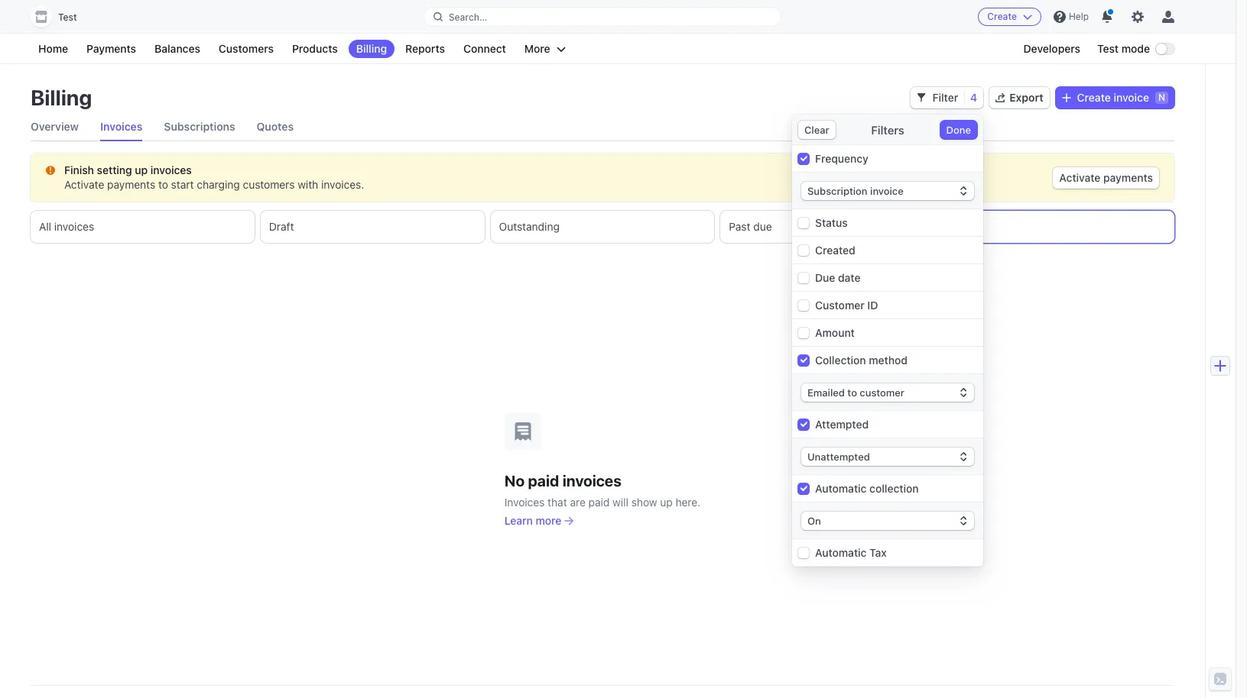 Task type: vqa. For each thing, say whether or not it's contained in the screenshot.
'OCT'
no



Task type: locate. For each thing, give the bounding box(es) containing it.
n
[[1158, 92, 1165, 103]]

1 horizontal spatial test
[[1097, 42, 1119, 55]]

more button
[[517, 40, 573, 58]]

paid
[[528, 472, 559, 490], [588, 496, 610, 509]]

up left here.
[[660, 496, 673, 509]]

filter
[[932, 91, 958, 104]]

that
[[548, 496, 567, 509]]

invoices up invoices that are paid will show up here.
[[562, 472, 621, 490]]

all
[[39, 220, 51, 233]]

billing up overview in the left of the page
[[31, 85, 92, 110]]

test inside 'test' button
[[58, 11, 77, 23]]

1 horizontal spatial payments
[[1103, 171, 1153, 184]]

svg image right export at the right top of the page
[[1062, 93, 1071, 103]]

automatic collection
[[815, 482, 919, 495]]

invoices up setting
[[100, 120, 142, 133]]

2 svg image from the left
[[1062, 93, 1071, 103]]

past due button
[[721, 211, 944, 243]]

1 horizontal spatial invoices
[[504, 496, 545, 509]]

export
[[1009, 91, 1043, 104]]

collection
[[869, 482, 919, 495]]

2 tab list from the top
[[31, 211, 1174, 243]]

overview link
[[31, 113, 79, 141]]

test for test
[[58, 11, 77, 23]]

1 vertical spatial invoices
[[54, 220, 94, 233]]

paid right are
[[588, 496, 610, 509]]

activate down the finish
[[64, 178, 104, 191]]

help
[[1069, 11, 1089, 22]]

up right setting
[[135, 164, 148, 177]]

invoices
[[151, 164, 192, 177], [54, 220, 94, 233], [562, 472, 621, 490]]

0 vertical spatial tab list
[[31, 113, 1174, 141]]

1 vertical spatial billing
[[31, 85, 92, 110]]

1 vertical spatial up
[[660, 496, 673, 509]]

1 horizontal spatial create
[[1077, 91, 1111, 104]]

payments link
[[79, 40, 144, 58]]

svg image for filter
[[917, 93, 926, 103]]

invoices
[[100, 120, 142, 133], [504, 496, 545, 509]]

automatic
[[815, 482, 867, 495], [815, 547, 867, 560]]

up
[[135, 164, 148, 177], [660, 496, 673, 509]]

1 vertical spatial paid
[[588, 496, 610, 509]]

0 horizontal spatial invoices
[[54, 220, 94, 233]]

0 vertical spatial up
[[135, 164, 148, 177]]

svg image left filter
[[917, 93, 926, 103]]

subscriptions link
[[164, 113, 235, 141]]

0 vertical spatial invoices
[[100, 120, 142, 133]]

automatic for automatic tax
[[815, 547, 867, 560]]

products link
[[284, 40, 345, 58]]

activate payments
[[1059, 171, 1153, 184]]

create
[[987, 11, 1017, 22], [1077, 91, 1111, 104]]

no
[[504, 472, 525, 490]]

tab list containing overview
[[31, 113, 1174, 141]]

invoices up learn
[[504, 496, 545, 509]]

create inside button
[[987, 11, 1017, 22]]

0 vertical spatial billing
[[356, 42, 387, 55]]

1 horizontal spatial billing
[[356, 42, 387, 55]]

export button
[[990, 87, 1050, 109]]

0 vertical spatial create
[[987, 11, 1017, 22]]

0 horizontal spatial create
[[987, 11, 1017, 22]]

1 horizontal spatial up
[[660, 496, 673, 509]]

create left invoice
[[1077, 91, 1111, 104]]

payments
[[1103, 171, 1153, 184], [107, 178, 155, 191]]

activate payments link
[[1053, 167, 1159, 189]]

invoices right all
[[54, 220, 94, 233]]

quotes link
[[257, 113, 294, 141]]

finish
[[64, 164, 94, 177]]

outstanding button
[[491, 211, 714, 243]]

1 vertical spatial test
[[1097, 42, 1119, 55]]

1 horizontal spatial svg image
[[1062, 93, 1071, 103]]

search…
[[449, 11, 487, 23]]

0 horizontal spatial billing
[[31, 85, 92, 110]]

0 vertical spatial automatic
[[815, 482, 867, 495]]

create for create
[[987, 11, 1017, 22]]

learn
[[504, 514, 533, 527]]

collection method
[[815, 354, 908, 367]]

0 horizontal spatial up
[[135, 164, 148, 177]]

1 vertical spatial tab list
[[31, 211, 1174, 243]]

due date
[[815, 271, 861, 284]]

draft button
[[261, 211, 484, 243]]

invoices up to
[[151, 164, 192, 177]]

1 vertical spatial create
[[1077, 91, 1111, 104]]

automatic left tax
[[815, 547, 867, 560]]

create invoice
[[1077, 91, 1149, 104]]

1 horizontal spatial invoices
[[151, 164, 192, 177]]

1 automatic from the top
[[815, 482, 867, 495]]

activate up paid button
[[1059, 171, 1101, 184]]

svg image
[[917, 93, 926, 103], [1062, 93, 1071, 103]]

test mode
[[1097, 42, 1150, 55]]

learn more
[[504, 514, 562, 527]]

all invoices
[[39, 220, 94, 233]]

activate
[[1059, 171, 1101, 184], [64, 178, 104, 191]]

up inside finish setting up invoices activate payments to start charging customers with invoices.
[[135, 164, 148, 177]]

billing left reports
[[356, 42, 387, 55]]

activate inside finish setting up invoices activate payments to start charging customers with invoices.
[[64, 178, 104, 191]]

test
[[58, 11, 77, 23], [1097, 42, 1119, 55]]

frequency
[[815, 152, 868, 165]]

0 vertical spatial test
[[58, 11, 77, 23]]

svg image for create invoice
[[1062, 93, 1071, 103]]

0 horizontal spatial test
[[58, 11, 77, 23]]

more
[[524, 42, 550, 55]]

invoices inside button
[[54, 220, 94, 233]]

0 horizontal spatial payments
[[107, 178, 155, 191]]

payments inside finish setting up invoices activate payments to start charging customers with invoices.
[[107, 178, 155, 191]]

0 horizontal spatial invoices
[[100, 120, 142, 133]]

automatic left collection
[[815, 482, 867, 495]]

invoices link
[[100, 113, 142, 141]]

0 vertical spatial invoices
[[151, 164, 192, 177]]

paid button
[[951, 211, 1174, 243]]

0 horizontal spatial svg image
[[917, 93, 926, 103]]

start
[[171, 178, 194, 191]]

tab list containing all invoices
[[31, 211, 1174, 243]]

test up the home
[[58, 11, 77, 23]]

1 tab list from the top
[[31, 113, 1174, 141]]

tab list
[[31, 113, 1174, 141], [31, 211, 1174, 243]]

subscriptions
[[164, 120, 235, 133]]

1 vertical spatial invoices
[[504, 496, 545, 509]]

invoices for invoices that are paid will show up here.
[[504, 496, 545, 509]]

2 automatic from the top
[[815, 547, 867, 560]]

2 horizontal spatial invoices
[[562, 472, 621, 490]]

invoices for invoices
[[100, 120, 142, 133]]

create up developers link
[[987, 11, 1017, 22]]

Search… text field
[[424, 7, 781, 26]]

overview
[[31, 120, 79, 133]]

1 svg image from the left
[[917, 93, 926, 103]]

test left mode
[[1097, 42, 1119, 55]]

all invoices button
[[31, 211, 254, 243]]

no paid invoices
[[504, 472, 621, 490]]

1 vertical spatial automatic
[[815, 547, 867, 560]]

paid up the that
[[528, 472, 559, 490]]

0 horizontal spatial activate
[[64, 178, 104, 191]]

0 vertical spatial paid
[[528, 472, 559, 490]]

id
[[867, 299, 878, 312]]

here.
[[676, 496, 701, 509]]



Task type: describe. For each thing, give the bounding box(es) containing it.
date
[[838, 271, 861, 284]]

amount
[[815, 326, 855, 339]]

finish setting up invoices activate payments to start charging customers with invoices.
[[64, 164, 364, 191]]

svg image
[[46, 166, 55, 175]]

reports link
[[398, 40, 453, 58]]

connect link
[[456, 40, 514, 58]]

automatic for automatic collection
[[815, 482, 867, 495]]

home link
[[31, 40, 76, 58]]

products
[[292, 42, 338, 55]]

test for test mode
[[1097, 42, 1119, 55]]

developers
[[1023, 42, 1080, 55]]

payments
[[86, 42, 136, 55]]

notifications image
[[1101, 11, 1113, 23]]

billing link
[[348, 40, 395, 58]]

with
[[298, 178, 318, 191]]

balances
[[155, 42, 200, 55]]

customers
[[219, 42, 274, 55]]

paid
[[959, 220, 982, 233]]

quotes
[[257, 120, 294, 133]]

developers link
[[1016, 40, 1088, 58]]

collection
[[815, 354, 866, 367]]

0 horizontal spatial paid
[[528, 472, 559, 490]]

due
[[753, 220, 772, 233]]

connect
[[463, 42, 506, 55]]

done
[[946, 124, 971, 136]]

to
[[158, 178, 168, 191]]

create button
[[978, 8, 1041, 26]]

Search… search field
[[424, 7, 781, 26]]

clear
[[804, 124, 829, 136]]

are
[[570, 496, 586, 509]]

automatic tax
[[815, 547, 887, 560]]

2 vertical spatial invoices
[[562, 472, 621, 490]]

done button
[[940, 121, 977, 139]]

customers link
[[211, 40, 281, 58]]

charging
[[197, 178, 240, 191]]

home
[[38, 42, 68, 55]]

balances link
[[147, 40, 208, 58]]

customers
[[243, 178, 295, 191]]

mode
[[1121, 42, 1150, 55]]

learn more link
[[504, 513, 574, 529]]

past due
[[729, 220, 772, 233]]

customer id
[[815, 299, 878, 312]]

4
[[970, 91, 977, 104]]

setting
[[97, 164, 132, 177]]

reports
[[405, 42, 445, 55]]

invoice
[[1114, 91, 1149, 104]]

will
[[613, 496, 628, 509]]

due
[[815, 271, 835, 284]]

method
[[869, 354, 908, 367]]

created
[[815, 244, 855, 257]]

invoices that are paid will show up here.
[[504, 496, 701, 509]]

outstanding
[[499, 220, 560, 233]]

1 horizontal spatial activate
[[1059, 171, 1101, 184]]

clear button
[[798, 121, 835, 139]]

invoices.
[[321, 178, 364, 191]]

create for create invoice
[[1077, 91, 1111, 104]]

filters
[[871, 123, 904, 137]]

1 horizontal spatial paid
[[588, 496, 610, 509]]

customer
[[815, 299, 865, 312]]

invoices inside finish setting up invoices activate payments to start charging customers with invoices.
[[151, 164, 192, 177]]

past
[[729, 220, 750, 233]]

help button
[[1047, 5, 1095, 29]]

test button
[[31, 6, 92, 28]]

draft
[[269, 220, 294, 233]]

attempted
[[815, 418, 869, 431]]

tax
[[869, 547, 887, 560]]

more
[[536, 514, 562, 527]]

show
[[631, 496, 657, 509]]

status
[[815, 216, 848, 229]]



